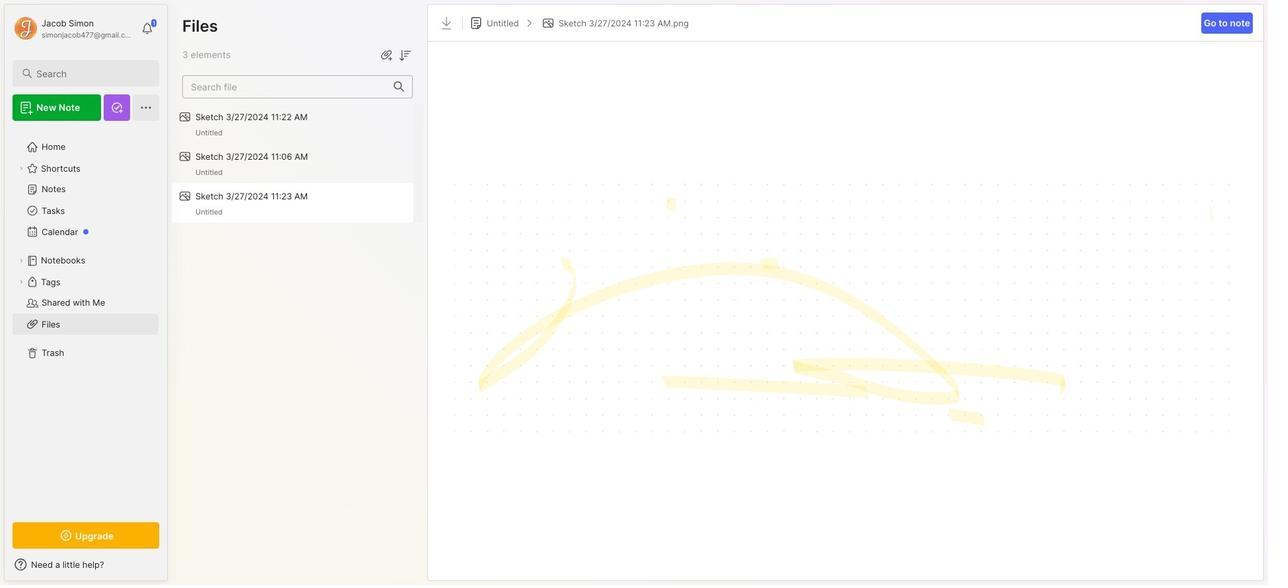 Task type: locate. For each thing, give the bounding box(es) containing it.
main element
[[0, 0, 172, 585]]

tree
[[5, 129, 167, 511]]

vhjsd field
[[397, 46, 413, 63]]

tree inside main element
[[5, 129, 167, 511]]

None search field
[[36, 65, 147, 81]]

Search text field
[[36, 67, 147, 80]]

click to collapse image
[[167, 561, 177, 577]]

expand tags image
[[17, 278, 25, 286]]



Task type: describe. For each thing, give the bounding box(es) containing it.
expand notebooks image
[[17, 257, 25, 265]]

Search file text field
[[183, 76, 386, 98]]

preview image
[[455, 55, 1238, 568]]

Account field
[[13, 15, 135, 42]]

WHAT'S NEW field
[[5, 554, 167, 575]]

none search field inside main element
[[36, 65, 147, 81]]



Task type: vqa. For each thing, say whether or not it's contained in the screenshot.
Search file text box
yes



